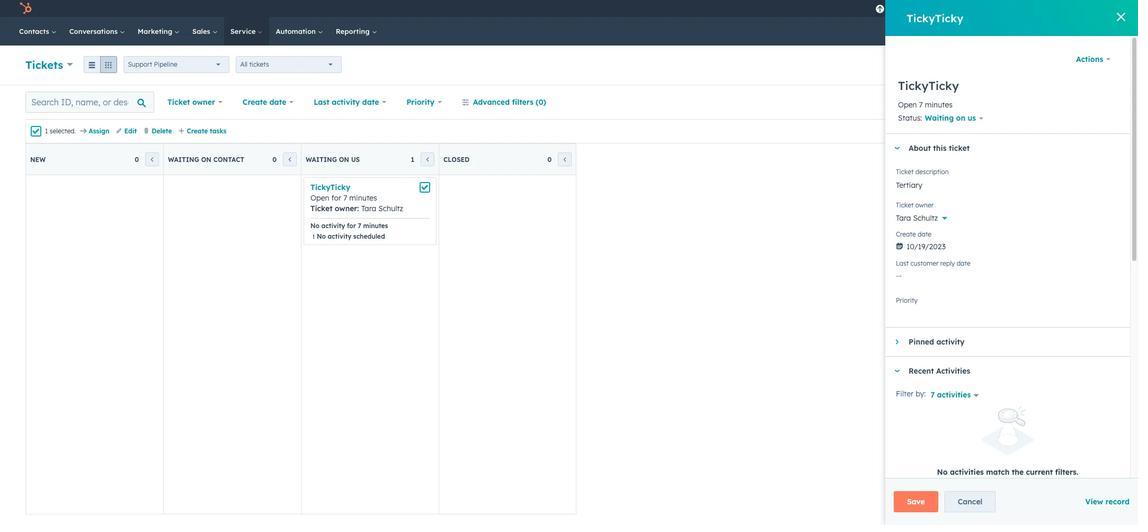 Task type: vqa. For each thing, say whether or not it's contained in the screenshot.
More activities, menu pop up image
no



Task type: describe. For each thing, give the bounding box(es) containing it.
tickets
[[249, 60, 269, 68]]

open for open for 7 minutes ticket owner : tara schultz
[[311, 193, 329, 203]]

create ticket
[[1066, 61, 1104, 69]]

no activities match the current filters. alert
[[896, 407, 1120, 492]]

delete
[[152, 127, 172, 135]]

record
[[1106, 498, 1130, 507]]

ticket left description
[[896, 168, 914, 176]]

ticket inside the create ticket button
[[1087, 61, 1104, 69]]

ticket owner inside ticket owner popup button
[[167, 98, 215, 107]]

waiting on contact
[[168, 156, 244, 163]]

hubspot image
[[19, 2, 32, 15]]

help image
[[973, 5, 983, 14]]

create inside tickets "banner"
[[1066, 61, 1086, 69]]

Last customer reply date text field
[[896, 266, 1120, 283]]

1 for 1
[[411, 156, 414, 163]]

date inside popup button
[[362, 98, 379, 107]]

schultz inside open for 7 minutes ticket owner : tara schultz
[[378, 204, 403, 214]]

1 vertical spatial tickyticky
[[898, 78, 959, 93]]

no for no activity scheduled
[[317, 233, 326, 241]]

advanced filters (0)
[[473, 98, 546, 107]]

1 selected.
[[45, 127, 76, 135]]

view
[[1086, 498, 1104, 507]]

2 vertical spatial minutes
[[363, 222, 388, 230]]

search image
[[1114, 26, 1124, 36]]

selected.
[[50, 127, 76, 135]]

studios
[[1080, 4, 1104, 13]]

ticket inside about this ticket dropdown button
[[949, 144, 970, 153]]

activity for date
[[332, 98, 360, 107]]

option
[[930, 301, 953, 311]]

activity for for
[[321, 222, 345, 230]]

schultz inside popup button
[[913, 214, 938, 223]]

contacts
[[19, 27, 51, 36]]

waiting on us inside waiting on us popup button
[[925, 114, 976, 123]]

2 horizontal spatial owner
[[916, 202, 934, 210]]

save
[[907, 498, 925, 507]]

pinned
[[909, 338, 934, 347]]

about this ticket button
[[886, 134, 1120, 163]]

no activity for 7 minutes
[[311, 222, 388, 230]]

service
[[230, 27, 258, 36]]

assign
[[89, 127, 109, 135]]

7 activities button
[[930, 387, 985, 402]]

select an option button
[[896, 295, 1120, 313]]

for inside open for 7 minutes ticket owner : tara schultz
[[332, 193, 341, 203]]

sales link
[[186, 17, 224, 46]]

pinned activity
[[909, 338, 965, 347]]

0 vertical spatial minutes
[[925, 100, 953, 110]]

create tasks button
[[178, 127, 227, 136]]

create left tasks
[[187, 127, 208, 135]]

2
[[1106, 4, 1110, 13]]

last for last customer reply date
[[896, 260, 909, 268]]

new
[[30, 156, 46, 163]]

all
[[240, 60, 248, 68]]

select an option
[[896, 301, 953, 311]]

tickets
[[25, 58, 63, 71]]

cancel button
[[945, 492, 996, 513]]

on inside popup button
[[956, 114, 966, 123]]

advanced filters (0) button
[[455, 92, 553, 113]]

all tickets
[[240, 60, 269, 68]]

marketplaces button
[[947, 0, 969, 17]]

7 inside open for 7 minutes ticket owner : tara schultz
[[344, 193, 347, 203]]

calling icon image
[[930, 5, 940, 15]]

contacts link
[[13, 17, 63, 46]]

caret image for recent activities
[[894, 370, 900, 373]]

tara schultz
[[896, 214, 938, 223]]

filters
[[512, 98, 534, 107]]

apoptosis studios 2 button
[[1027, 0, 1126, 17]]

close image
[[1117, 13, 1126, 21]]

caret image
[[896, 339, 899, 346]]

us inside waiting on us popup button
[[968, 114, 976, 123]]

apoptosis
[[1045, 4, 1078, 13]]

create date inside 'popup button'
[[243, 98, 286, 107]]

recent activities
[[909, 367, 971, 376]]

support pipeline
[[128, 60, 177, 68]]

closed
[[444, 156, 470, 163]]

marketplaces image
[[953, 5, 963, 14]]

service link
[[224, 17, 269, 46]]

7 activities
[[931, 390, 971, 400]]

minutes inside open for 7 minutes ticket owner : tara schultz
[[349, 193, 377, 203]]

0 vertical spatial tickyticky
[[907, 11, 964, 25]]

filter by:
[[896, 390, 926, 399]]

settings link
[[987, 0, 1009, 17]]

by:
[[916, 390, 926, 399]]

pipeline
[[154, 60, 177, 68]]

waiting on us button
[[922, 111, 990, 125]]

waiting for 0
[[168, 156, 199, 163]]

caret image for about this ticket
[[894, 147, 900, 150]]

support
[[128, 60, 152, 68]]

apoptosis studios 2
[[1045, 4, 1110, 13]]

7 up no activity scheduled on the left
[[358, 222, 361, 230]]

select
[[896, 301, 917, 311]]

this
[[933, 144, 947, 153]]

calling icon button
[[926, 1, 944, 16]]

0 for new
[[135, 156, 139, 163]]

no activity scheduled
[[317, 233, 385, 241]]

0 horizontal spatial us
[[351, 156, 360, 163]]

edit button
[[116, 127, 137, 136]]

tasks
[[210, 127, 227, 135]]

all tickets button
[[236, 56, 342, 73]]

reporting
[[336, 27, 372, 36]]

activity for scheduled
[[328, 233, 352, 241]]

owner inside open for 7 minutes ticket owner : tara schultz
[[335, 204, 357, 214]]

match
[[986, 468, 1010, 477]]

last activity date button
[[307, 92, 393, 113]]

open 7 minutes
[[898, 100, 953, 110]]

0 for closed
[[548, 156, 552, 163]]

activities for no
[[950, 468, 984, 477]]

view record
[[1086, 498, 1130, 507]]

recent activities button
[[886, 357, 1120, 386]]



Task type: locate. For each thing, give the bounding box(es) containing it.
0 vertical spatial last
[[314, 98, 330, 107]]

notifications button
[[1009, 0, 1027, 17]]

0 vertical spatial us
[[968, 114, 976, 123]]

Ticket description text field
[[896, 175, 1120, 196]]

1 horizontal spatial schultz
[[913, 214, 938, 223]]

0 horizontal spatial priority
[[407, 98, 435, 107]]

caret image left 'about'
[[894, 147, 900, 150]]

0 horizontal spatial ticket owner
[[167, 98, 215, 107]]

0 horizontal spatial for
[[332, 193, 341, 203]]

upgrade image
[[876, 5, 885, 14]]

priority button
[[400, 92, 449, 113]]

create date
[[243, 98, 286, 107], [896, 231, 932, 239]]

Search ID, name, or description search field
[[25, 92, 154, 113]]

search button
[[1109, 22, 1129, 40]]

0 for waiting on contact
[[272, 156, 277, 163]]

actions
[[1076, 55, 1104, 64]]

tara
[[361, 204, 376, 214], [896, 214, 911, 223]]

0 horizontal spatial owner
[[192, 98, 215, 107]]

menu
[[869, 0, 1126, 21]]

minutes up : at the top left of the page
[[349, 193, 377, 203]]

waiting down create tasks button
[[168, 156, 199, 163]]

activity inside popup button
[[332, 98, 360, 107]]

0 vertical spatial create date
[[243, 98, 286, 107]]

owner
[[192, 98, 215, 107], [916, 202, 934, 210], [335, 204, 357, 214]]

reply
[[941, 260, 955, 268]]

tara schultz button
[[896, 208, 1120, 225]]

on up tickyticky link
[[339, 156, 349, 163]]

1 horizontal spatial ticket
[[1087, 61, 1104, 69]]

no activities match the current filters.
[[937, 468, 1079, 477]]

hubspot link
[[13, 2, 40, 15]]

date inside 'popup button'
[[270, 98, 286, 107]]

delete button
[[143, 127, 172, 136]]

1 vertical spatial caret image
[[894, 370, 900, 373]]

waiting
[[925, 114, 954, 123], [168, 156, 199, 163], [306, 156, 337, 163]]

about
[[909, 144, 931, 153]]

7 right by: at the bottom right of page
[[931, 390, 935, 400]]

waiting up tickyticky link
[[306, 156, 337, 163]]

0 horizontal spatial ticket
[[949, 144, 970, 153]]

us up open for 7 minutes ticket owner : tara schultz
[[351, 156, 360, 163]]

reporting link
[[330, 17, 383, 46]]

for
[[332, 193, 341, 203], [347, 222, 356, 230]]

(0)
[[536, 98, 546, 107]]

status:
[[898, 114, 922, 123]]

2 horizontal spatial waiting
[[925, 114, 954, 123]]

2 horizontal spatial on
[[956, 114, 966, 123]]

last
[[314, 98, 330, 107], [896, 260, 909, 268]]

1 left closed
[[411, 156, 414, 163]]

1 caret image from the top
[[894, 147, 900, 150]]

1 for 1 selected.
[[45, 127, 48, 135]]

1 vertical spatial waiting on us
[[306, 156, 360, 163]]

owner inside popup button
[[192, 98, 215, 107]]

support pipeline button
[[123, 56, 229, 73]]

ticket
[[167, 98, 190, 107], [896, 168, 914, 176], [896, 202, 914, 210], [311, 204, 333, 214]]

tara inside open for 7 minutes ticket owner : tara schultz
[[361, 204, 376, 214]]

date
[[270, 98, 286, 107], [362, 98, 379, 107], [918, 231, 932, 239], [957, 260, 971, 268]]

1 horizontal spatial us
[[968, 114, 976, 123]]

0 vertical spatial priority
[[407, 98, 435, 107]]

tickyticky link
[[311, 183, 350, 192]]

1 vertical spatial create date
[[896, 231, 932, 239]]

advanced
[[473, 98, 510, 107]]

owner up create tasks
[[192, 98, 215, 107]]

schultz right : at the top left of the page
[[378, 204, 403, 214]]

minutes up waiting on us popup button
[[925, 100, 953, 110]]

last inside popup button
[[314, 98, 330, 107]]

cancel
[[958, 498, 983, 507]]

2 0 from the left
[[272, 156, 277, 163]]

3 0 from the left
[[548, 156, 552, 163]]

create tasks
[[187, 127, 227, 135]]

on
[[956, 114, 966, 123], [201, 156, 211, 163], [339, 156, 349, 163]]

open for 7 minutes ticket owner : tara schultz
[[311, 193, 403, 214]]

activities for 7
[[937, 390, 971, 400]]

1 vertical spatial open
[[311, 193, 329, 203]]

2 caret image from the top
[[894, 370, 900, 373]]

create date button
[[236, 92, 301, 113]]

automation link
[[269, 17, 330, 46]]

minutes up 'scheduled'
[[363, 222, 388, 230]]

0 horizontal spatial schultz
[[378, 204, 403, 214]]

0 horizontal spatial 1
[[45, 127, 48, 135]]

1 horizontal spatial create date
[[896, 231, 932, 239]]

no up no activity scheduled on the left
[[311, 222, 320, 230]]

on left contact
[[201, 156, 211, 163]]

create ticket button
[[1057, 57, 1113, 74]]

pinned activity button
[[886, 328, 1120, 357]]

owner up tara schultz
[[916, 202, 934, 210]]

waiting inside popup button
[[925, 114, 954, 123]]

1 vertical spatial minutes
[[349, 193, 377, 203]]

activity inside dropdown button
[[937, 338, 965, 347]]

1 vertical spatial for
[[347, 222, 356, 230]]

7 inside 7 activities popup button
[[931, 390, 935, 400]]

last customer reply date
[[896, 260, 971, 268]]

1 horizontal spatial owner
[[335, 204, 357, 214]]

1 0 from the left
[[135, 156, 139, 163]]

no
[[311, 222, 320, 230], [317, 233, 326, 241], [937, 468, 948, 477]]

open down tickyticky link
[[311, 193, 329, 203]]

0 horizontal spatial create date
[[243, 98, 286, 107]]

group inside tickets "banner"
[[84, 56, 117, 73]]

last left 'customer'
[[896, 260, 909, 268]]

activities down 'activities'
[[937, 390, 971, 400]]

tara up 'customer'
[[896, 214, 911, 223]]

open for open 7 minutes
[[898, 100, 917, 110]]

scheduled
[[353, 233, 385, 241]]

0 horizontal spatial last
[[314, 98, 330, 107]]

about this ticket
[[909, 144, 970, 153]]

us
[[968, 114, 976, 123], [351, 156, 360, 163]]

1 horizontal spatial priority
[[896, 297, 918, 305]]

0 vertical spatial activities
[[937, 390, 971, 400]]

Search HubSpot search field
[[989, 22, 1119, 40]]

group
[[84, 56, 117, 73]]

1 horizontal spatial 1
[[411, 156, 414, 163]]

1 horizontal spatial waiting
[[306, 156, 337, 163]]

conversations link
[[63, 17, 131, 46]]

0 vertical spatial for
[[332, 193, 341, 203]]

1
[[45, 127, 48, 135], [411, 156, 414, 163]]

1 vertical spatial ticket
[[949, 144, 970, 153]]

ticket owner up tara schultz
[[896, 202, 934, 210]]

tickets banner
[[25, 54, 1113, 74]]

waiting on us
[[925, 114, 976, 123], [306, 156, 360, 163]]

create date down tickets at left top
[[243, 98, 286, 107]]

waiting on us up tickyticky link
[[306, 156, 360, 163]]

create date down tara schultz
[[896, 231, 932, 239]]

create down all tickets
[[243, 98, 267, 107]]

ticket owner up create tasks button
[[167, 98, 215, 107]]

activities inside alert
[[950, 468, 984, 477]]

on for 0
[[201, 156, 211, 163]]

activities inside popup button
[[937, 390, 971, 400]]

last for last activity date
[[314, 98, 330, 107]]

save button
[[894, 492, 938, 513]]

1 vertical spatial 1
[[411, 156, 414, 163]]

caret image inside recent activities dropdown button
[[894, 370, 900, 373]]

notifications image
[[1014, 5, 1023, 14]]

last activity date
[[314, 98, 379, 107]]

ticket
[[1087, 61, 1104, 69], [949, 144, 970, 153]]

create
[[1066, 61, 1086, 69], [243, 98, 267, 107], [187, 127, 208, 135], [896, 231, 916, 239]]

1 vertical spatial last
[[896, 260, 909, 268]]

0 vertical spatial open
[[898, 100, 917, 110]]

for down tickyticky link
[[332, 193, 341, 203]]

1 left "selected."
[[45, 127, 48, 135]]

7 down tickyticky link
[[344, 193, 347, 203]]

filter
[[896, 390, 914, 399]]

7 activities button
[[930, 390, 983, 400]]

0 vertical spatial 1
[[45, 127, 48, 135]]

1 vertical spatial priority
[[896, 297, 918, 305]]

automation
[[276, 27, 318, 36]]

0 vertical spatial no
[[311, 222, 320, 230]]

no inside alert
[[937, 468, 948, 477]]

Create date text field
[[896, 237, 1120, 254]]

view record link
[[1086, 498, 1130, 507]]

edit
[[124, 127, 137, 135]]

ticket up tara schultz
[[896, 202, 914, 210]]

waiting down open 7 minutes
[[925, 114, 954, 123]]

ticket up delete
[[167, 98, 190, 107]]

2 vertical spatial no
[[937, 468, 948, 477]]

0 horizontal spatial open
[[311, 193, 329, 203]]

1 horizontal spatial last
[[896, 260, 909, 268]]

waiting for 1
[[306, 156, 337, 163]]

ticket inside open for 7 minutes ticket owner : tara schultz
[[311, 204, 333, 214]]

activity
[[332, 98, 360, 107], [321, 222, 345, 230], [328, 233, 352, 241], [937, 338, 965, 347]]

7 up status:
[[919, 100, 923, 110]]

2 vertical spatial tickyticky
[[311, 183, 350, 192]]

on for 1
[[339, 156, 349, 163]]

no for no activity for 7 minutes
[[311, 222, 320, 230]]

upgrade
[[887, 5, 917, 14]]

tara right : at the top left of the page
[[361, 204, 376, 214]]

7
[[919, 100, 923, 110], [344, 193, 347, 203], [358, 222, 361, 230], [931, 390, 935, 400]]

activities
[[936, 367, 971, 376]]

waiting on us down open 7 minutes
[[925, 114, 976, 123]]

settings image
[[993, 5, 1003, 14]]

1 horizontal spatial on
[[339, 156, 349, 163]]

0 horizontal spatial on
[[201, 156, 211, 163]]

description
[[916, 168, 949, 176]]

1 horizontal spatial for
[[347, 222, 356, 230]]

1 vertical spatial no
[[317, 233, 326, 241]]

owner up the no activity for 7 minutes
[[335, 204, 357, 214]]

open inside open for 7 minutes ticket owner : tara schultz
[[311, 193, 329, 203]]

:
[[357, 204, 359, 214]]

1 vertical spatial ticket owner
[[896, 202, 934, 210]]

last down all tickets popup button
[[314, 98, 330, 107]]

1 horizontal spatial open
[[898, 100, 917, 110]]

1 horizontal spatial 0
[[272, 156, 277, 163]]

assign button
[[80, 127, 109, 136]]

priority inside 'popup button'
[[407, 98, 435, 107]]

2 horizontal spatial 0
[[548, 156, 552, 163]]

activities up cancel button
[[950, 468, 984, 477]]

create inside 'popup button'
[[243, 98, 267, 107]]

1 horizontal spatial tara
[[896, 214, 911, 223]]

no for no activities match the current filters.
[[937, 468, 948, 477]]

0 vertical spatial waiting on us
[[925, 114, 976, 123]]

no down the no activity for 7 minutes
[[317, 233, 326, 241]]

caret image inside about this ticket dropdown button
[[894, 147, 900, 150]]

minutes
[[925, 100, 953, 110], [349, 193, 377, 203], [363, 222, 388, 230]]

the
[[1012, 468, 1024, 477]]

marketing link
[[131, 17, 186, 46]]

1 vertical spatial activities
[[950, 468, 984, 477]]

open up status:
[[898, 100, 917, 110]]

caret image up filter
[[894, 370, 900, 373]]

ticket description
[[896, 168, 949, 176]]

recent
[[909, 367, 934, 376]]

caret image
[[894, 147, 900, 150], [894, 370, 900, 373]]

actions button
[[1069, 49, 1118, 70]]

0 vertical spatial caret image
[[894, 147, 900, 150]]

0 horizontal spatial tara
[[361, 204, 376, 214]]

create down tara schultz
[[896, 231, 916, 239]]

0 horizontal spatial 0
[[135, 156, 139, 163]]

0 horizontal spatial waiting
[[168, 156, 199, 163]]

us up about this ticket dropdown button
[[968, 114, 976, 123]]

sales
[[192, 27, 212, 36]]

0 horizontal spatial waiting on us
[[306, 156, 360, 163]]

create down "search hubspot" search box
[[1066, 61, 1086, 69]]

ticket inside popup button
[[167, 98, 190, 107]]

0 vertical spatial ticket
[[1087, 61, 1104, 69]]

ticket owner button
[[161, 92, 229, 113]]

menu containing apoptosis studios 2
[[869, 0, 1126, 21]]

1 horizontal spatial waiting on us
[[925, 114, 976, 123]]

customer
[[911, 260, 939, 268]]

1 horizontal spatial ticket owner
[[896, 202, 934, 210]]

ticket down tickyticky link
[[311, 204, 333, 214]]

on up about this ticket
[[956, 114, 966, 123]]

1 vertical spatial us
[[351, 156, 360, 163]]

schultz up 'customer'
[[913, 214, 938, 223]]

no up save button
[[937, 468, 948, 477]]

an
[[919, 301, 928, 311]]

0 vertical spatial ticket owner
[[167, 98, 215, 107]]

ticket owner
[[167, 98, 215, 107], [896, 202, 934, 210]]

marketing
[[138, 27, 174, 36]]

tara inside popup button
[[896, 214, 911, 223]]

filters.
[[1055, 468, 1079, 477]]

for up no activity scheduled on the left
[[347, 222, 356, 230]]



